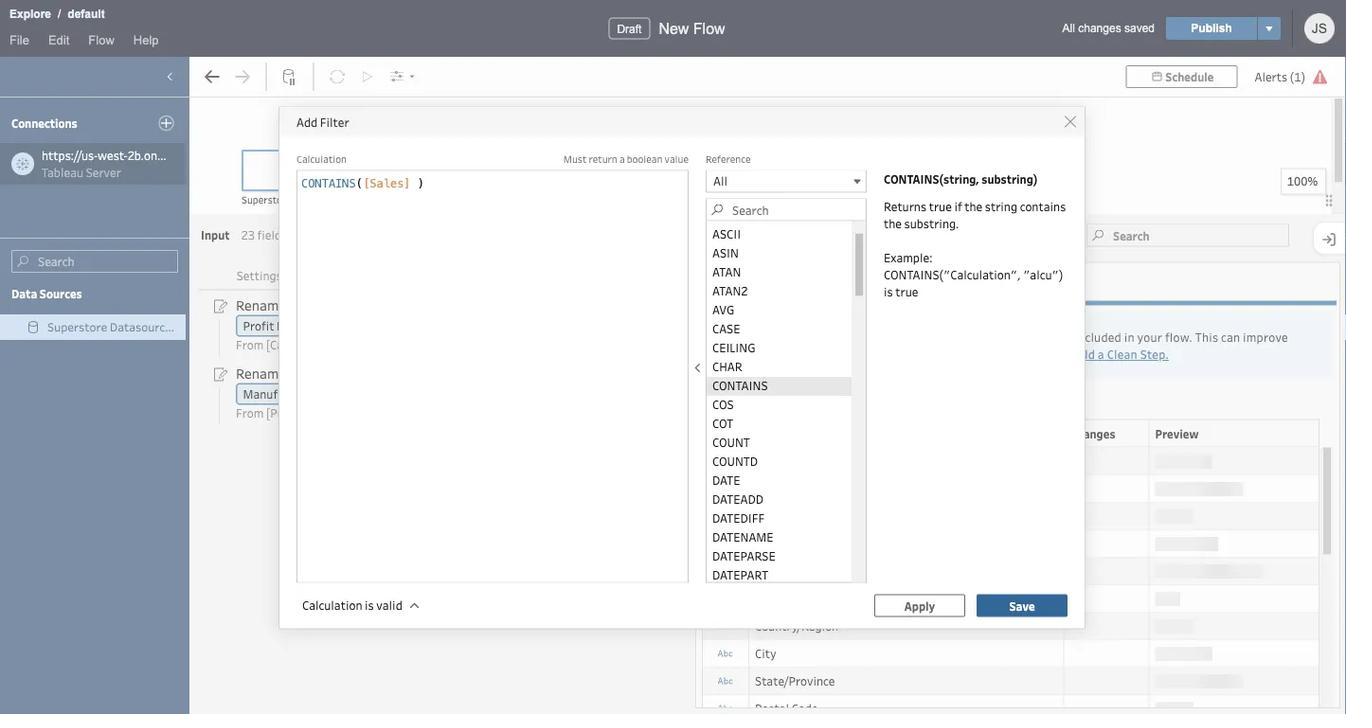 Task type: locate. For each thing, give the bounding box(es) containing it.
datasource
[[294, 193, 345, 207], [770, 274, 832, 290], [110, 319, 171, 335]]

all left the changes
[[1063, 22, 1076, 35]]

0 vertical spatial all
[[1063, 22, 1076, 35]]

field inside the rename field profit ratio from [calculation_1368249927221915648] to [profit ratio]
[[289, 296, 320, 314]]

limit
[[997, 330, 1023, 345]]

0 horizontal spatial superstore
[[47, 319, 107, 335]]

the right if
[[965, 199, 983, 215]]

to up view
[[983, 330, 995, 345]]

1 ship from the top
[[755, 508, 779, 524]]

atan
[[713, 263, 741, 279]]

1 horizontal spatial flow
[[694, 20, 726, 37]]

this can improve performance. for more cleaning options or to view your data,
[[734, 330, 1289, 363]]

default link
[[67, 5, 106, 24]]

order for order id
[[755, 453, 786, 469]]

rename inside the rename field profit ratio from [calculation_1368249927221915648] to [profit ratio]
[[236, 296, 286, 314]]

1 horizontal spatial superstore datasource (samples)
[[242, 193, 392, 207]]

contains left [sales]
[[301, 177, 356, 190]]

1 order from the top
[[755, 453, 786, 469]]

2 horizontal spatial datasource
[[770, 274, 832, 290]]

1 vertical spatial your
[[1016, 347, 1041, 363]]

ship inside row
[[755, 536, 779, 551]]

edit
[[48, 33, 70, 47]]

contains(string, substring)
[[884, 171, 1038, 186]]

23 right of
[[817, 398, 831, 413]]

order left the id
[[755, 453, 786, 469]]

superstore datasource (samples) down sources
[[47, 319, 228, 335]]

row up city row
[[702, 584, 1320, 614]]

new
[[659, 20, 689, 37]]

0 vertical spatial field
[[289, 296, 320, 314]]

field up manufacturer
[[289, 364, 320, 382]]

1 vertical spatial all
[[714, 173, 728, 189]]

1 vertical spatial search text field
[[11, 250, 178, 273]]

0 vertical spatial a
[[620, 153, 625, 166]]

2 vertical spatial superstore datasource (samples)
[[47, 319, 228, 335]]

1 vertical spatial is
[[365, 598, 374, 614]]

the left data
[[1026, 330, 1044, 345]]

superstore up avg at the right top of the page
[[708, 274, 768, 290]]

2 from from the top
[[236, 406, 264, 421]]

2 vertical spatial (samples)
[[174, 319, 228, 335]]

2 horizontal spatial superstore datasource (samples)
[[708, 274, 888, 290]]

a
[[620, 153, 625, 166], [1098, 347, 1105, 363]]

0 vertical spatial superstore
[[242, 193, 292, 207]]

of
[[804, 398, 815, 413]]

add up the options
[[922, 330, 943, 345]]

all inside field
[[714, 173, 728, 189]]

is down example:
[[884, 284, 893, 300]]

countd
[[713, 453, 758, 469]]

your down limit
[[1016, 347, 1041, 363]]

case
[[713, 320, 741, 336]]

0 horizontal spatial a
[[620, 153, 625, 166]]

1 vertical spatial (samples)
[[834, 274, 888, 290]]

0 horizontal spatial add
[[922, 330, 943, 345]]

1 horizontal spatial superstore
[[242, 193, 292, 207]]

calculation left valid
[[302, 598, 362, 614]]

1 horizontal spatial the
[[965, 199, 983, 215]]

2 order from the top
[[755, 481, 786, 496]]

help button
[[124, 29, 168, 57]]

1 vertical spatial rename
[[236, 364, 286, 382]]

1 from from the top
[[236, 337, 264, 353]]

1 vertical spatial a
[[1098, 347, 1105, 363]]

tableau server
[[42, 164, 121, 180]]

country/region row
[[702, 612, 1320, 641]]

1 vertical spatial from
[[236, 406, 264, 421]]

order for order date
[[755, 481, 786, 496]]

data,
[[1044, 347, 1072, 363]]

data
[[11, 286, 37, 301]]

from
[[236, 337, 264, 353], [236, 406, 264, 421]]

is
[[884, 284, 893, 300], [365, 598, 374, 614]]

23 right the input
[[241, 228, 255, 243]]

rename for rename field profit ratio from [calculation_1368249927221915648] to [profit ratio]
[[236, 296, 286, 314]]

all
[[1063, 22, 1076, 35], [714, 173, 728, 189]]

0 horizontal spatial fields
[[257, 228, 287, 243]]

file
[[9, 33, 29, 47]]

order inside row
[[755, 481, 786, 496]]

2 ship from the top
[[755, 536, 779, 551]]

order down order id
[[755, 481, 786, 496]]

0 vertical spatial calculation
[[297, 153, 347, 166]]

substring.
[[905, 216, 960, 232]]

all down reference
[[714, 173, 728, 189]]

field up "ratio"
[[289, 296, 320, 314]]

2 horizontal spatial (samples)
[[834, 274, 888, 290]]

2 rename from the top
[[236, 364, 286, 382]]

fields for remove
[[781, 330, 812, 345]]

row down city row
[[702, 694, 1320, 715]]

a down included
[[1098, 347, 1105, 363]]

1 vertical spatial ship
[[755, 536, 779, 551]]

name inside row
[[810, 563, 841, 579]]

is inside "returns true if the string contains the substring. example: contains("calculation", "alcu") is true"
[[884, 284, 893, 300]]

to left [profit
[[473, 337, 485, 353]]

from inside rename field manufacturer from [product name (group)] to [manufacturer]
[[236, 406, 264, 421]]

date down the id
[[789, 481, 815, 496]]

asc ascii asin atan atan2 avg case ceiling char contains cos cot count countd date dateadd datediff datename dateparse datepart
[[713, 207, 776, 582]]

1 horizontal spatial (samples)
[[347, 193, 392, 207]]

to right (group)]
[[396, 406, 407, 421]]

rename for rename field manufacturer from [product name (group)] to [manufacturer]
[[236, 364, 286, 382]]

2 field from the top
[[289, 364, 320, 382]]

0 horizontal spatial name
[[315, 406, 346, 421]]

1 vertical spatial calculation
[[302, 598, 362, 614]]

ship
[[755, 508, 779, 524], [755, 536, 779, 551]]

don't
[[838, 330, 867, 345]]

2 vertical spatial superstore
[[47, 319, 107, 335]]

0 horizontal spatial the
[[884, 216, 902, 232]]

0 horizontal spatial flow
[[88, 33, 114, 47]]

flow down default link
[[88, 33, 114, 47]]

1 vertical spatial contains
[[713, 377, 768, 393]]

2 vertical spatial datasource
[[110, 319, 171, 335]]

superstore datasource (samples) up you
[[708, 274, 888, 290]]

to right or
[[972, 347, 984, 363]]

char
[[713, 358, 743, 374]]

ceiling
[[713, 339, 756, 355]]

(group)]
[[349, 406, 393, 421]]

1 vertical spatial superstore
[[708, 274, 768, 290]]

options
[[913, 347, 955, 363]]

1 horizontal spatial all
[[1063, 22, 1076, 35]]

All field
[[706, 170, 867, 194]]

0 horizontal spatial your
[[1016, 347, 1041, 363]]

add an output step to run the flow image
[[353, 63, 382, 91]]

true
[[929, 199, 952, 215], [896, 284, 919, 300]]

0 vertical spatial is
[[884, 284, 893, 300]]

1 horizontal spatial fields
[[781, 330, 812, 345]]

2 row from the top
[[702, 694, 1320, 715]]

a inside dialog
[[620, 153, 625, 166]]

true down example:
[[896, 284, 919, 300]]

ship for ship mode
[[755, 536, 779, 551]]

cleaning
[[864, 347, 911, 363]]

1 horizontal spatial add
[[1075, 347, 1096, 363]]

add down included
[[1075, 347, 1096, 363]]

field for rename field manufacturer from [product name (group)] to [manufacturer]
[[289, 364, 320, 382]]

1 horizontal spatial datasource
[[294, 193, 345, 207]]

flow inside popup button
[[88, 33, 114, 47]]

step.
[[1141, 347, 1170, 363]]

rename up manufacturer
[[236, 364, 286, 382]]

calculation down add filter
[[297, 153, 347, 166]]

0 vertical spatial date
[[789, 481, 815, 496]]

add a clean step.
[[1075, 347, 1170, 363]]

a right "return"
[[620, 153, 625, 166]]

0 horizontal spatial true
[[896, 284, 919, 300]]

contains(string,
[[884, 171, 980, 186]]

1 vertical spatial date
[[781, 508, 807, 524]]

0 horizontal spatial datasource
[[110, 319, 171, 335]]

to
[[983, 330, 995, 345], [473, 337, 485, 353], [972, 347, 984, 363], [396, 406, 407, 421]]

redo image
[[228, 63, 257, 91]]

0 horizontal spatial contains
[[301, 177, 356, 190]]

rename field profit ratio from [calculation_1368249927221915648] to [profit ratio]
[[236, 296, 558, 353]]

0 vertical spatial order
[[755, 453, 786, 469]]

1 horizontal spatial true
[[929, 199, 952, 215]]

0 vertical spatial row
[[702, 584, 1320, 614]]

grid containing order id
[[702, 419, 1334, 715]]

date for order date
[[789, 481, 815, 496]]

0 vertical spatial from
[[236, 337, 264, 353]]

1 vertical spatial row
[[702, 694, 1320, 715]]

superstore down sources
[[47, 319, 107, 335]]

1 vertical spatial name
[[810, 563, 841, 579]]

ratio
[[277, 318, 306, 334]]

(samples) down example:
[[834, 274, 888, 290]]

fields up settings
[[257, 228, 287, 243]]

flow
[[694, 20, 726, 37], [88, 33, 114, 47]]

0 horizontal spatial 23
[[241, 228, 255, 243]]

0 vertical spatial rename
[[236, 296, 286, 314]]

avg
[[713, 301, 735, 317]]

name left (group)]
[[315, 406, 346, 421]]

from down manufacturer
[[236, 406, 264, 421]]

is left valid
[[365, 598, 374, 614]]

0 vertical spatial search text field
[[1087, 224, 1290, 247]]

customer name row
[[702, 557, 1320, 586]]

date
[[789, 481, 815, 496], [781, 508, 807, 524]]

add filter dialog
[[280, 108, 1085, 630]]

ship up datename
[[755, 508, 779, 524]]

row group
[[702, 447, 1320, 715]]

0 vertical spatial contains
[[301, 177, 356, 190]]

1 vertical spatial field
[[289, 364, 320, 382]]

23 fields
[[241, 228, 287, 243]]

2 horizontal spatial the
[[1026, 330, 1044, 345]]

[calculation_1368249927221915648]
[[266, 337, 471, 353]]

order inside row
[[755, 453, 786, 469]]

true left if
[[929, 199, 952, 215]]

0 vertical spatial ship
[[755, 508, 779, 524]]

1 horizontal spatial is
[[884, 284, 893, 300]]

contains
[[301, 177, 356, 190], [713, 377, 768, 393]]

2 vertical spatial the
[[1026, 330, 1044, 345]]

date up mode
[[781, 508, 807, 524]]

0 vertical spatial datasource
[[294, 193, 345, 207]]

[manufacturer]
[[410, 406, 493, 421]]

no refreshes available image
[[323, 63, 352, 91]]

ratio]
[[525, 337, 558, 353]]

info image
[[714, 330, 727, 344]]

city row
[[702, 639, 1320, 669]]

edit button
[[39, 29, 79, 57]]

must
[[564, 153, 587, 166]]

the down returns
[[884, 216, 902, 232]]

the
[[965, 199, 983, 215], [884, 216, 902, 232], [1026, 330, 1044, 345]]

fields
[[257, 228, 287, 243], [781, 330, 812, 345]]

rename inside rename field manufacturer from [product name (group)] to [manufacturer]
[[236, 364, 286, 382]]

0 vertical spatial your
[[1138, 330, 1163, 345]]

0 vertical spatial true
[[929, 199, 952, 215]]

id
[[789, 453, 801, 469]]

add
[[297, 114, 318, 130]]

explore link
[[9, 5, 52, 24]]

0 vertical spatial name
[[315, 406, 346, 421]]

from down 'profit'
[[236, 337, 264, 353]]

new flow
[[659, 20, 726, 37]]

ship inside row
[[755, 508, 779, 524]]

contains
[[1020, 199, 1066, 215]]

1 vertical spatial order
[[755, 481, 786, 496]]

row
[[702, 584, 1320, 614], [702, 694, 1320, 715]]

0 horizontal spatial all
[[714, 173, 728, 189]]

preview
[[1156, 426, 1199, 441]]

1 vertical spatial superstore datasource (samples)
[[708, 274, 888, 290]]

rename up 'profit'
[[236, 296, 286, 314]]

field inside rename field manufacturer from [product name (group)] to [manufacturer]
[[289, 364, 320, 382]]

calculation
[[297, 153, 347, 166], [302, 598, 362, 614]]

23 left of
[[788, 398, 801, 413]]

flow right new
[[694, 20, 726, 37]]

superstore up '23 fields'
[[242, 193, 292, 207]]

1 horizontal spatial contains
[[713, 377, 768, 393]]

name
[[315, 406, 346, 421], [810, 563, 841, 579]]

your up step.
[[1138, 330, 1163, 345]]

1 horizontal spatial search text field
[[1087, 224, 1290, 247]]

boolean
[[627, 153, 663, 166]]

1 field from the top
[[289, 296, 320, 314]]

explore / default
[[9, 8, 105, 20]]

(samples) left 'profit'
[[174, 319, 228, 335]]

ship left mode
[[755, 536, 779, 551]]

1 rename from the top
[[236, 296, 286, 314]]

)
[[418, 177, 425, 190]]

order
[[755, 453, 786, 469], [755, 481, 786, 496]]

saved
[[1125, 22, 1155, 35]]

name down mode
[[810, 563, 841, 579]]

(samples) down contains ( [sales] ) at the top of page
[[347, 193, 392, 207]]

1 vertical spatial fields
[[781, 330, 812, 345]]

fields left you
[[781, 330, 812, 345]]

cot
[[713, 415, 734, 431]]

0 vertical spatial fields
[[257, 228, 287, 243]]

connections
[[11, 116, 77, 131]]

name inside rename field manufacturer from [product name (group)] to [manufacturer]
[[315, 406, 346, 421]]

to inside the rename field profit ratio from [calculation_1368249927221915648] to [profit ratio]
[[473, 337, 485, 353]]

1 horizontal spatial name
[[810, 563, 841, 579]]

tableau
[[42, 164, 83, 180]]

can
[[1222, 330, 1241, 345]]

grid
[[702, 419, 1334, 715]]

Search text field
[[1087, 224, 1290, 247], [11, 250, 178, 273]]

contains down char
[[713, 377, 768, 393]]

changes
[[1070, 426, 1116, 441]]

superstore datasource (samples) down (
[[242, 193, 392, 207]]

1 horizontal spatial your
[[1138, 330, 1163, 345]]

1 horizontal spatial a
[[1098, 347, 1105, 363]]

js button
[[1305, 13, 1335, 44]]



Task type: vqa. For each thing, say whether or not it's contained in the screenshot.
quota.xlsx link
no



Task type: describe. For each thing, give the bounding box(es) containing it.
1 horizontal spatial 23
[[788, 398, 801, 413]]

must return a boolean value
[[564, 153, 689, 166]]

ship for ship date
[[755, 508, 779, 524]]

atan2
[[713, 282, 748, 298]]

this
[[1196, 330, 1219, 345]]

your inside the this can improve performance. for more cleaning options or to view your data,
[[1016, 347, 1041, 363]]

1 vertical spatial datasource
[[770, 274, 832, 290]]

1 vertical spatial the
[[884, 216, 902, 232]]

server
[[86, 164, 121, 180]]

input
[[201, 227, 230, 242]]

returns
[[884, 199, 927, 215]]

0 vertical spatial superstore datasource (samples)
[[242, 193, 392, 207]]

0 horizontal spatial is
[[365, 598, 374, 614]]

ship date
[[755, 508, 807, 524]]

all for all
[[714, 173, 728, 189]]

dateadd
[[713, 491, 764, 507]]

example:
[[884, 250, 933, 266]]

flow.
[[1166, 330, 1193, 345]]

to inside rename field manufacturer from [product name (group)] to [manufacturer]
[[396, 406, 407, 421]]

cos
[[713, 396, 734, 412]]

datepart
[[713, 567, 769, 582]]

manufacturer
[[243, 386, 318, 402]]

ship mode row
[[702, 529, 1320, 559]]

improve
[[1243, 330, 1289, 345]]

1 row from the top
[[702, 584, 1320, 614]]

clean
[[1108, 347, 1138, 363]]

date for ship date
[[781, 508, 807, 524]]

reference
[[706, 153, 751, 166]]

draft
[[617, 22, 642, 35]]

country/region
[[755, 618, 839, 634]]

[product
[[266, 406, 313, 421]]

0 vertical spatial (samples)
[[347, 193, 392, 207]]

schedule
[[1166, 69, 1214, 84]]

alerts (1)
[[1255, 69, 1306, 84]]

order date
[[755, 481, 815, 496]]

performance.
[[734, 347, 809, 363]]

you
[[815, 330, 835, 345]]

row group containing order id
[[702, 447, 1320, 715]]

or
[[958, 347, 970, 363]]

asc
[[713, 207, 734, 222]]

"alcu")
[[1024, 267, 1064, 283]]

0 horizontal spatial superstore datasource (samples)
[[47, 319, 228, 335]]

customer
[[755, 563, 807, 579]]

Search text field
[[706, 199, 867, 221]]

contains("calculation",
[[884, 267, 1021, 283]]

0 vertical spatial add
[[922, 330, 943, 345]]

return
[[589, 153, 618, 166]]

ascii
[[713, 226, 741, 241]]

publish
[[1192, 22, 1233, 35]]

2 horizontal spatial 23
[[817, 398, 831, 413]]

ship date row
[[702, 502, 1320, 531]]

contains ( [sales] )
[[301, 177, 425, 190]]

calculation for calculation is valid
[[302, 598, 362, 614]]

remove
[[734, 330, 778, 345]]

fields
[[702, 398, 734, 413]]

add connection image
[[158, 115, 174, 131]]

js
[[1312, 21, 1328, 36]]

0 vertical spatial the
[[965, 199, 983, 215]]

all for all changes saved
[[1063, 22, 1076, 35]]

and
[[899, 330, 920, 345]]

type
[[709, 426, 734, 441]]

to inside the this can improve performance. for more cleaning options or to view your data,
[[972, 347, 984, 363]]

2 horizontal spatial superstore
[[708, 274, 768, 290]]

contains inside asc ascii asin atan atan2 avg case ceiling char contains cos cot count countd date dateadd datediff datename dateparse datepart
[[713, 377, 768, 393]]

from inside the rename field profit ratio from [calculation_1368249927221915648] to [profit ratio]
[[236, 337, 264, 353]]

fields for 23
[[257, 228, 287, 243]]

if
[[955, 199, 963, 215]]

datediff
[[713, 510, 765, 525]]

state/province row
[[702, 667, 1320, 696]]

publish button
[[1167, 17, 1258, 40]]

0 horizontal spatial search text field
[[11, 250, 178, 273]]

included:
[[737, 398, 785, 413]]

fields included: 23 of 23
[[702, 398, 831, 413]]

mode
[[781, 536, 811, 551]]

dateparse
[[713, 548, 776, 563]]

calculation for calculation
[[297, 153, 347, 166]]

field for rename field profit ratio from [calculation_1368249927221915648] to [profit ratio]
[[289, 296, 320, 314]]

(1)
[[1290, 69, 1306, 84]]

included
[[1075, 330, 1122, 345]]

all changes saved
[[1063, 22, 1155, 35]]

file button
[[0, 29, 39, 57]]

1 vertical spatial add
[[1075, 347, 1096, 363]]

returns true if the string contains the substring. example: contains("calculation", "alcu") is true
[[884, 199, 1069, 300]]

0 horizontal spatial (samples)
[[174, 319, 228, 335]]

calculation is valid
[[302, 598, 403, 614]]

filter
[[320, 114, 349, 130]]

(
[[356, 177, 363, 190]]

remove fields you don't need and add filters to limit the data included in your flow.
[[734, 330, 1196, 345]]

order id
[[755, 453, 801, 469]]

order id row
[[702, 447, 1320, 476]]

datename
[[713, 529, 774, 544]]

count
[[713, 434, 750, 450]]

1 vertical spatial true
[[896, 284, 919, 300]]

alerts
[[1255, 69, 1288, 84]]

need
[[870, 330, 896, 345]]

filters
[[946, 330, 980, 345]]

asin
[[713, 245, 739, 260]]

ship mode
[[755, 536, 811, 551]]

data sources
[[11, 286, 82, 301]]

flow button
[[79, 29, 124, 57]]

string
[[985, 199, 1018, 215]]

data
[[1047, 330, 1072, 345]]

in
[[1125, 330, 1135, 345]]

changes
[[1079, 22, 1122, 35]]

order date row
[[702, 474, 1320, 504]]



